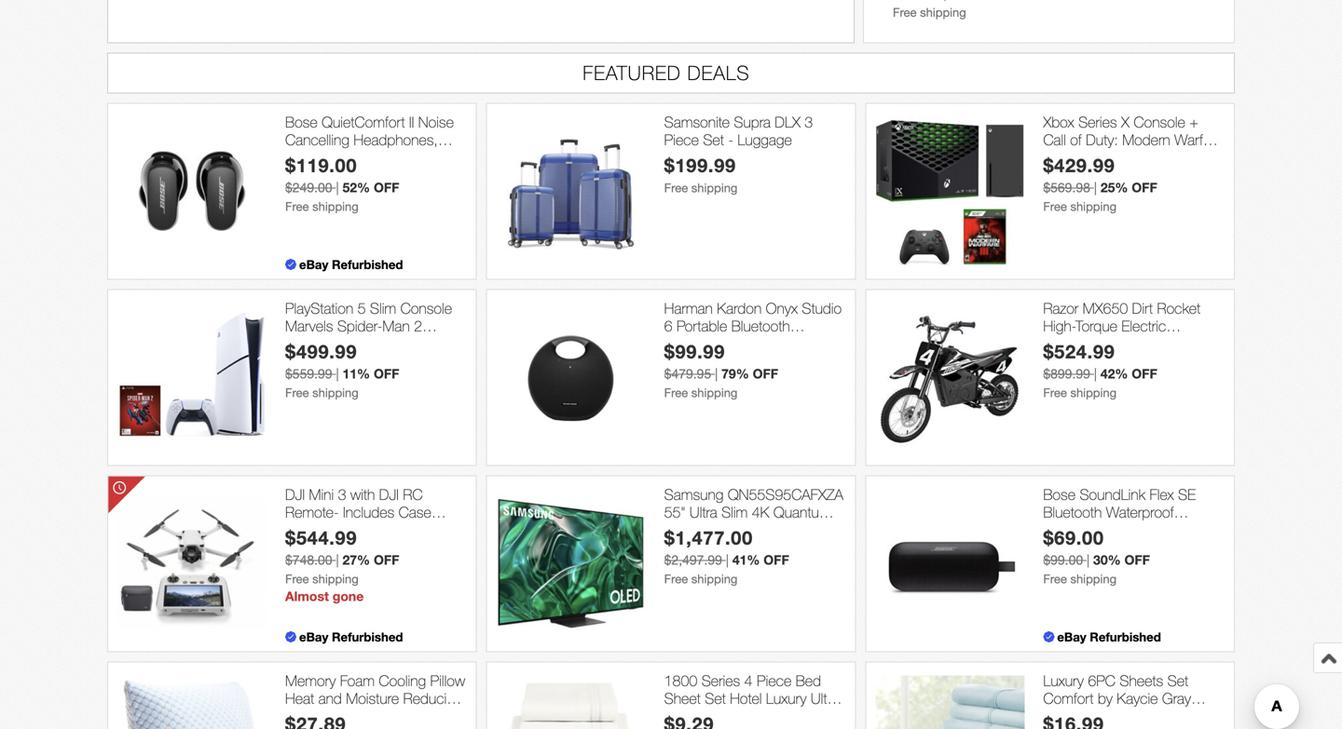 Task type: locate. For each thing, give the bounding box(es) containing it.
bike,
[[1138, 335, 1169, 353]]

1 horizontal spatial piece
[[757, 672, 792, 690]]

1 horizontal spatial -
[[728, 131, 733, 149]]

| left 52% at the top left
[[336, 180, 339, 195]]

pillow
[[430, 672, 465, 690]]

shipping inside $69.00 $99.00 | 30% off free shipping
[[1070, 572, 1117, 587]]

ultra down bed
[[811, 690, 838, 708]]

free
[[893, 5, 917, 20], [664, 181, 688, 195], [285, 200, 309, 214], [1043, 200, 1067, 214], [285, 386, 309, 401], [664, 386, 688, 401], [1043, 386, 1067, 401], [285, 572, 309, 587], [664, 572, 688, 587], [1043, 572, 1067, 587]]

certified down waterproof
[[1102, 522, 1153, 539]]

0 horizontal spatial 3
[[338, 486, 346, 504]]

off right 52% at the top left
[[374, 180, 399, 195]]

series
[[1078, 113, 1117, 131], [702, 672, 740, 690]]

mini
[[309, 486, 334, 504]]

3 left the with
[[338, 486, 346, 504]]

2
[[414, 317, 422, 335]]

0 horizontal spatial dji
[[285, 486, 305, 504]]

1 horizontal spatial ultra
[[811, 690, 838, 708]]

| left 79%
[[715, 366, 718, 382]]

| inside $1,477.00 $2,497.99 | 41% off free shipping
[[726, 553, 729, 568]]

console inside playstation 5 slim console marvels spider-man 2 bundle
[[400, 299, 452, 317]]

console for $499.99
[[400, 299, 452, 317]]

| for $1,477.00
[[726, 553, 729, 568]]

| inside $69.00 $99.00 | 30% off free shipping
[[1087, 553, 1090, 568]]

off right "27%"
[[374, 553, 399, 568]]

0 horizontal spatial ultra
[[690, 504, 717, 521]]

series inside 1800 series 4 piece bed sheet set hotel luxury ultra soft deep pocket sheets set
[[702, 672, 740, 690]]

certified
[[285, 149, 336, 167], [1102, 522, 1153, 539]]

refurbished
[[340, 149, 415, 167], [332, 257, 403, 272], [1043, 540, 1118, 557], [332, 630, 403, 645], [1090, 630, 1161, 645]]

free inside $524.99 $899.99 | 42% off free shipping
[[1043, 386, 1067, 401]]

bose inside bose soundlink flex se bluetooth waterproof speaker, certified refurbished
[[1043, 486, 1076, 504]]

bluetooth up speaker,
[[1043, 504, 1102, 521]]

off for $119.00
[[374, 180, 399, 195]]

shipping for $99.99
[[691, 386, 738, 401]]

mph,
[[1043, 353, 1078, 371]]

- inside harman kardon onyx studio 6 portable bluetooth speaker - black
[[720, 335, 725, 353]]

1 vertical spatial series
[[702, 672, 740, 690]]

free for $544.99
[[285, 572, 309, 587]]

black up 79%
[[729, 335, 763, 353]]

shipping for $499.99
[[312, 386, 359, 401]]

cross-
[[1055, 149, 1097, 167]]

off right 42%
[[1132, 366, 1157, 382]]

$249.00
[[285, 180, 332, 195]]

flex
[[1150, 486, 1174, 504]]

$99.99
[[664, 341, 725, 363]]

harman kardon onyx studio 6 portable bluetooth speaker - black link
[[664, 299, 846, 353]]

ultra down the samsung
[[690, 504, 717, 521]]

ebay down 'almost'
[[299, 630, 328, 645]]

| left 41%
[[726, 553, 729, 568]]

bundle down modern
[[1128, 149, 1171, 167]]

set
[[703, 131, 724, 149], [1168, 672, 1189, 690], [705, 690, 726, 708], [664, 726, 685, 730]]

2023
[[800, 522, 833, 539]]

shipping inside $544.99 $748.00 | 27% off free shipping almost gone
[[312, 572, 359, 587]]

console inside xbox series x console + call of duty: modern warfare iii cross-gen bundle
[[1134, 113, 1185, 131]]

| inside $119.00 $249.00 | 52% off free shipping
[[336, 180, 339, 195]]

sheets inside the luxury 6pc sheets set comfort by kaycie gray hotel collection
[[1120, 672, 1163, 690]]

refurbished inside the bose quietcomfort ii noise cancelling headphones, certified refurbished
[[340, 149, 415, 167]]

waterproof
[[1106, 504, 1174, 521]]

1 vertical spatial piece
[[757, 672, 792, 690]]

0 vertical spatial sheets
[[1120, 672, 1163, 690]]

0 vertical spatial 3
[[805, 113, 813, 131]]

razor mx650 dirt rocket high-torque electric motocross dirt bike, 17 mph, black
[[1043, 299, 1201, 371]]

dirt up electric
[[1132, 299, 1153, 317]]

luxury inside 1800 series 4 piece bed sheet set hotel luxury ultra soft deep pocket sheets set
[[766, 690, 807, 708]]

17
[[1173, 335, 1189, 353]]

set inside 'samsonite supra dlx 3 piece set - luggage $199.99 free shipping'
[[703, 131, 724, 149]]

1 horizontal spatial black
[[1082, 353, 1116, 371]]

1 vertical spatial sheets
[[777, 708, 821, 726]]

off inside $524.99 $899.99 | 42% off free shipping
[[1132, 366, 1157, 382]]

black inside harman kardon onyx studio 6 portable bluetooth speaker - black
[[729, 335, 763, 353]]

0 horizontal spatial bose
[[285, 113, 318, 131]]

1 vertical spatial 3
[[338, 486, 346, 504]]

off
[[374, 180, 399, 195], [1132, 180, 1157, 195], [374, 366, 399, 382], [753, 366, 778, 382], [1132, 366, 1157, 382], [374, 553, 399, 568], [764, 553, 789, 568], [1124, 553, 1150, 568]]

shipping inside $99.99 $479.95 | 79% off free shipping
[[691, 386, 738, 401]]

bundle down marvels
[[285, 335, 329, 353]]

off for $429.99
[[1132, 180, 1157, 195]]

dirt down electric
[[1113, 335, 1134, 353]]

1 horizontal spatial bluetooth
[[1043, 504, 1102, 521]]

reducing
[[403, 690, 462, 708]]

25%
[[1101, 180, 1128, 195]]

0 horizontal spatial piece
[[664, 131, 699, 149]]

certified down the cancelling
[[285, 149, 336, 167]]

off for $499.99
[[374, 366, 399, 382]]

ebay refurbished up 5
[[299, 257, 403, 272]]

and up silk
[[318, 690, 342, 708]]

series left 4
[[702, 672, 740, 690]]

set inside the luxury 6pc sheets set comfort by kaycie gray hotel collection
[[1168, 672, 1189, 690]]

| inside $524.99 $899.99 | 42% off free shipping
[[1094, 366, 1097, 382]]

sheets down bed
[[777, 708, 821, 726]]

3 right dlx
[[805, 113, 813, 131]]

1 horizontal spatial sheets
[[1120, 672, 1163, 690]]

0 horizontal spatial slim
[[370, 299, 396, 317]]

free for $69.00
[[1043, 572, 1067, 587]]

0 vertical spatial bose
[[285, 113, 318, 131]]

1 vertical spatial console
[[400, 299, 452, 317]]

bose up speaker,
[[1043, 486, 1076, 504]]

console up modern
[[1134, 113, 1185, 131]]

0 vertical spatial -
[[728, 131, 733, 149]]

- down portable
[[720, 335, 725, 353]]

3
[[805, 113, 813, 131], [338, 486, 346, 504]]

shipping inside $499.99 $559.99 | 11% off free shipping
[[312, 386, 359, 401]]

series up duty:
[[1078, 113, 1117, 131]]

dji
[[285, 486, 305, 504], [379, 486, 399, 504]]

console for $429.99
[[1134, 113, 1185, 131]]

refurbished up 5
[[332, 257, 403, 272]]

hotel inside the luxury 6pc sheets set comfort by kaycie gray hotel collection
[[1043, 708, 1075, 726]]

free inside $544.99 $748.00 | 27% off free shipping almost gone
[[285, 572, 309, 587]]

refurbished down the headphones, on the left top of page
[[340, 149, 415, 167]]

slim right 5
[[370, 299, 396, 317]]

| left 30%
[[1087, 553, 1090, 568]]

gray
[[1162, 690, 1191, 708]]

0 vertical spatial bundle
[[1128, 149, 1171, 167]]

free inside $499.99 $559.99 | 11% off free shipping
[[285, 386, 309, 401]]

$1,477.00 $2,497.99 | 41% off free shipping
[[664, 527, 789, 587]]

certified inside the bose quietcomfort ii noise cancelling headphones, certified refurbished
[[285, 149, 336, 167]]

1 vertical spatial certified
[[1102, 522, 1153, 539]]

pocket
[[731, 708, 773, 726]]

0 vertical spatial slim
[[370, 299, 396, 317]]

1 vertical spatial bose
[[1043, 486, 1076, 504]]

refurbished down gone
[[332, 630, 403, 645]]

off inside $1,477.00 $2,497.99 | 41% off free shipping
[[764, 553, 789, 568]]

bluetooth down onyx
[[731, 317, 790, 335]]

series for hotel
[[702, 672, 740, 690]]

ebay refurbished
[[299, 257, 403, 272], [299, 630, 403, 645], [1057, 630, 1161, 645]]

off right 79%
[[753, 366, 778, 382]]

0 vertical spatial dirt
[[1132, 299, 1153, 317]]

off inside $429.99 $569.98 | 25% off free shipping
[[1132, 180, 1157, 195]]

shipping inside $1,477.00 $2,497.99 | 41% off free shipping
[[691, 572, 738, 587]]

kaycie
[[1117, 690, 1158, 708]]

1 vertical spatial slim
[[721, 504, 748, 521]]

0 horizontal spatial luxury
[[766, 690, 807, 708]]

free inside $1,477.00 $2,497.99 | 41% off free shipping
[[664, 572, 688, 587]]

0 vertical spatial series
[[1078, 113, 1117, 131]]

hotel down comfort
[[1043, 708, 1075, 726]]

1 vertical spatial ultra
[[811, 690, 838, 708]]

shipping inside $524.99 $899.99 | 42% off free shipping
[[1070, 386, 1117, 401]]

slim up oled
[[721, 504, 748, 521]]

luxury down bed
[[766, 690, 807, 708]]

free inside $99.99 $479.95 | 79% off free shipping
[[664, 386, 688, 401]]

shipping for $544.99
[[312, 572, 359, 587]]

piece
[[664, 131, 699, 149], [757, 672, 792, 690]]

0 vertical spatial bluetooth
[[731, 317, 790, 335]]

0 horizontal spatial black
[[729, 335, 763, 353]]

1 horizontal spatial bose
[[1043, 486, 1076, 504]]

of
[[1070, 131, 1082, 149]]

| inside $429.99 $569.98 | 25% off free shipping
[[1094, 180, 1097, 195]]

dlx
[[775, 113, 800, 131]]

shipping inside $429.99 $569.98 | 25% off free shipping
[[1070, 200, 1117, 214]]

0 horizontal spatial bundle
[[285, 335, 329, 353]]

1 horizontal spatial console
[[1134, 113, 1185, 131]]

speaker
[[664, 335, 716, 353]]

modern
[[1122, 131, 1170, 149]]

off for $69.00
[[1124, 553, 1150, 568]]

0 horizontal spatial bluetooth
[[731, 317, 790, 335]]

ebay refurbished down gone
[[299, 630, 403, 645]]

bose quietcomfort ii noise cancelling headphones, certified refurbished
[[285, 113, 454, 167]]

1800
[[664, 672, 697, 690]]

off right 25%
[[1132, 180, 1157, 195]]

console up the 2
[[400, 299, 452, 317]]

| left 25%
[[1094, 180, 1097, 195]]

shipping for $1,477.00
[[691, 572, 738, 587]]

free shipping
[[893, 5, 966, 20]]

dji left rc on the bottom of the page
[[379, 486, 399, 504]]

52%
[[343, 180, 370, 195]]

xbox series x console + call of duty: modern warfare iii cross-gen bundle link
[[1043, 113, 1225, 167]]

| for $99.99
[[715, 366, 718, 382]]

0 vertical spatial console
[[1134, 113, 1185, 131]]

set down samsonite
[[703, 131, 724, 149]]

set down 'soft'
[[664, 726, 685, 730]]

off inside $69.00 $99.00 | 30% off free shipping
[[1124, 553, 1150, 568]]

harman
[[664, 299, 713, 317]]

1 horizontal spatial slim
[[721, 504, 748, 521]]

0 horizontal spatial sheets
[[777, 708, 821, 726]]

free for $499.99
[[285, 386, 309, 401]]

| left "27%"
[[336, 553, 339, 568]]

rc
[[403, 486, 423, 504]]

free inside $429.99 $569.98 | 25% off free shipping
[[1043, 200, 1067, 214]]

| inside $499.99 $559.99 | 11% off free shipping
[[336, 366, 339, 382]]

0 horizontal spatial certified
[[285, 149, 336, 167]]

| left 42%
[[1094, 366, 1097, 382]]

$899.99
[[1043, 366, 1090, 382]]

1 vertical spatial bundle
[[285, 335, 329, 353]]

hotel down 4
[[730, 690, 762, 708]]

off inside $499.99 $559.99 | 11% off free shipping
[[374, 366, 399, 382]]

off right 41%
[[764, 553, 789, 568]]

bose inside the bose quietcomfort ii noise cancelling headphones, certified refurbished
[[285, 113, 318, 131]]

hotel
[[730, 690, 762, 708], [1043, 708, 1075, 726]]

series inside xbox series x console + call of duty: modern warfare iii cross-gen bundle
[[1078, 113, 1117, 131]]

-
[[728, 131, 733, 149], [720, 335, 725, 353]]

1 vertical spatial -
[[720, 335, 725, 353]]

| left the 11%
[[336, 366, 339, 382]]

bose for $119.00
[[285, 113, 318, 131]]

with
[[350, 486, 375, 504]]

bundle inside xbox series x console + call of duty: modern warfare iii cross-gen bundle
[[1128, 149, 1171, 167]]

1 horizontal spatial 3
[[805, 113, 813, 131]]

0 vertical spatial ultra
[[690, 504, 717, 521]]

bose up the cancelling
[[285, 113, 318, 131]]

remote-
[[285, 504, 339, 521]]

+
[[1189, 113, 1198, 131]]

| for $499.99
[[336, 366, 339, 382]]

off inside $119.00 $249.00 | 52% off free shipping
[[374, 180, 399, 195]]

1 horizontal spatial bundle
[[1128, 149, 1171, 167]]

4
[[744, 672, 753, 690]]

11%
[[343, 366, 370, 382]]

bluetooth inside bose soundlink flex se bluetooth waterproof speaker, certified refurbished
[[1043, 504, 1102, 521]]

refurbished down speaker,
[[1043, 540, 1118, 557]]

black down motocross
[[1082, 353, 1116, 371]]

sheets up "kaycie"
[[1120, 672, 1163, 690]]

0 vertical spatial piece
[[664, 131, 699, 149]]

bose quietcomfort ii noise cancelling headphones, certified refurbished link
[[285, 113, 467, 167]]

1 horizontal spatial hotel
[[1043, 708, 1075, 726]]

free inside $119.00 $249.00 | 52% off free shipping
[[285, 200, 309, 214]]

ebay refurbished up 6pc
[[1057, 630, 1161, 645]]

xbox
[[1043, 113, 1074, 131]]

- left luggage
[[728, 131, 733, 149]]

playstation 5 slim console marvels spider-man 2 bundle
[[285, 299, 452, 353]]

bluetooth inside harman kardon onyx studio 6 portable bluetooth speaker - black
[[731, 317, 790, 335]]

2 dji from the left
[[379, 486, 399, 504]]

heat
[[285, 690, 314, 708]]

$69.00
[[1043, 527, 1104, 550]]

piece right 4
[[757, 672, 792, 690]]

marvels
[[285, 317, 333, 335]]

off inside $544.99 $748.00 | 27% off free shipping almost gone
[[374, 553, 399, 568]]

1 horizontal spatial luxury
[[1043, 672, 1084, 690]]

0 vertical spatial certified
[[285, 149, 336, 167]]

$544.99
[[285, 527, 357, 550]]

1 vertical spatial dirt
[[1113, 335, 1134, 353]]

6
[[664, 317, 673, 335]]

spider-
[[337, 317, 383, 335]]

1 horizontal spatial certified
[[1102, 522, 1153, 539]]

shipping inside 'samsonite supra dlx 3 piece set - luggage $199.99 free shipping'
[[691, 181, 738, 195]]

| inside $99.99 $479.95 | 79% off free shipping
[[715, 366, 718, 382]]

off right 30%
[[1124, 553, 1150, 568]]

piece down samsonite
[[664, 131, 699, 149]]

off right the 11%
[[374, 366, 399, 382]]

0 horizontal spatial hotel
[[730, 690, 762, 708]]

piece inside 1800 series 4 piece bed sheet set hotel luxury ultra soft deep pocket sheets set
[[757, 672, 792, 690]]

set up gray
[[1168, 672, 1189, 690]]

ebay up playstation
[[299, 257, 328, 272]]

0 horizontal spatial series
[[702, 672, 740, 690]]

1 dji from the left
[[285, 486, 305, 504]]

$544.99 $748.00 | 27% off free shipping almost gone
[[285, 527, 399, 605]]

1 horizontal spatial dji
[[379, 486, 399, 504]]

dji mini 3 with dji rc remote- includes case certified refurbished link
[[285, 486, 467, 539]]

smart
[[739, 522, 776, 539]]

0 horizontal spatial console
[[400, 299, 452, 317]]

79%
[[722, 366, 749, 382]]

1 horizontal spatial series
[[1078, 113, 1117, 131]]

free for $524.99
[[1043, 386, 1067, 401]]

1 vertical spatial bluetooth
[[1043, 504, 1102, 521]]

certified inside bose soundlink flex se bluetooth waterproof speaker, certified refurbished
[[1102, 522, 1153, 539]]

shipping for $119.00
[[312, 200, 359, 214]]

luxury up comfort
[[1043, 672, 1084, 690]]

0 horizontal spatial -
[[720, 335, 725, 353]]

off for $544.99
[[374, 553, 399, 568]]

off for $99.99
[[753, 366, 778, 382]]

almost
[[285, 589, 329, 605]]

ebay up comfort
[[1057, 630, 1086, 645]]

call
[[1043, 131, 1066, 149]]

off inside $99.99 $479.95 | 79% off free shipping
[[753, 366, 778, 382]]

shipping inside $119.00 $249.00 | 52% off free shipping
[[312, 200, 359, 214]]

| inside $544.99 $748.00 | 27% off free shipping almost gone
[[336, 553, 339, 568]]

dji up remote- at the bottom
[[285, 486, 305, 504]]

free inside $69.00 $99.00 | 30% off free shipping
[[1043, 572, 1067, 587]]



Task type: vqa. For each thing, say whether or not it's contained in the screenshot.


Task type: describe. For each thing, give the bounding box(es) containing it.
quietcomfort
[[322, 113, 405, 131]]

$569.98
[[1043, 180, 1090, 195]]

4k
[[752, 504, 769, 521]]

silk
[[307, 708, 329, 726]]

luxury inside the luxury 6pc sheets set comfort by kaycie gray hotel collection
[[1043, 672, 1084, 690]]

free for $429.99
[[1043, 200, 1067, 214]]

qn55s95c
[[664, 540, 738, 557]]

se
[[1178, 486, 1196, 504]]

onyx
[[766, 299, 798, 317]]

supra
[[734, 113, 771, 131]]

| for $119.00
[[336, 180, 339, 195]]

mx650
[[1083, 299, 1128, 317]]

samsonite
[[664, 113, 730, 131]]

| for $429.99
[[1094, 180, 1097, 195]]

kardon
[[717, 299, 762, 317]]

$119.00
[[285, 154, 357, 177]]

1800 series 4 piece bed sheet set hotel luxury ultra soft deep pocket sheets set
[[664, 672, 838, 730]]

3 inside 'samsonite supra dlx 3 piece set - luggage $199.99 free shipping'
[[805, 113, 813, 131]]

5
[[358, 299, 366, 317]]

headphones,
[[354, 131, 438, 149]]

free inside 'samsonite supra dlx 3 piece set - luggage $199.99 free shipping'
[[664, 181, 688, 195]]

harman kardon onyx studio 6 portable bluetooth speaker - black
[[664, 299, 842, 353]]

bose soundlink flex se bluetooth waterproof speaker, certified refurbished link
[[1043, 486, 1225, 557]]

$499.99
[[285, 341, 357, 363]]

certified
[[285, 522, 352, 539]]

foam
[[340, 672, 375, 690]]

bose for $69.00
[[1043, 486, 1076, 504]]

ebay for $119.00
[[299, 257, 328, 272]]

42%
[[1101, 366, 1128, 382]]

includes
[[343, 504, 394, 521]]

| for $544.99
[[336, 553, 339, 568]]

30%
[[1093, 553, 1121, 568]]

$429.99 $569.98 | 25% off free shipping
[[1043, 154, 1157, 214]]

hdr
[[664, 522, 694, 539]]

off for $524.99
[[1132, 366, 1157, 382]]

3 inside "dji mini 3 with dji rc remote- includes case certified refurbished"
[[338, 486, 346, 504]]

rocket
[[1157, 299, 1201, 317]]

cancelling
[[285, 131, 349, 149]]

portable
[[677, 317, 727, 335]]

samsonite supra dlx 3 piece set - luggage $199.99 free shipping
[[664, 113, 813, 195]]

torque
[[1076, 317, 1117, 335]]

oled
[[698, 522, 734, 539]]

ebay refurbished for $69.00
[[1057, 630, 1161, 645]]

ii
[[409, 113, 414, 131]]

$99.00
[[1043, 553, 1083, 568]]

shipping for $524.99
[[1070, 386, 1117, 401]]

xbox series x console + call of duty: modern warfare iii cross-gen bundle
[[1043, 113, 1222, 167]]

ice
[[285, 708, 303, 726]]

series for duty:
[[1078, 113, 1117, 131]]

samsung qn55s95cafxza 55" ultra slim 4k quantum hdr oled smart tv 2023 qn55s95c
[[664, 486, 843, 557]]

high-
[[1043, 317, 1076, 335]]

55"
[[664, 504, 685, 521]]

razor mx650 dirt rocket high-torque electric motocross dirt bike, 17 mph, black link
[[1043, 299, 1225, 371]]

and left gel
[[333, 708, 356, 726]]

$524.99 $899.99 | 42% off free shipping
[[1043, 341, 1157, 401]]

samsung qn55s95cafxza 55" ultra slim 4k quantum hdr oled smart tv 2023 qn55s95c link
[[664, 486, 846, 557]]

ebay refurbished for $119.00
[[299, 257, 403, 272]]

$559.99
[[285, 366, 332, 382]]

free for $99.99
[[664, 386, 688, 401]]

shipping for $429.99
[[1070, 200, 1117, 214]]

gone
[[333, 589, 364, 605]]

studio
[[802, 299, 842, 317]]

by
[[1098, 690, 1113, 708]]

iii
[[1043, 149, 1051, 167]]

- inside 'samsonite supra dlx 3 piece set - luggage $199.99 free shipping'
[[728, 131, 733, 149]]

noise
[[418, 113, 454, 131]]

motocross
[[1043, 335, 1109, 353]]

tv
[[780, 522, 796, 539]]

bundle inside playstation 5 slim console marvels spider-man 2 bundle
[[285, 335, 329, 353]]

$479.95
[[664, 366, 711, 382]]

| for $69.00
[[1087, 553, 1090, 568]]

soundlink
[[1080, 486, 1145, 504]]

ultra inside 1800 series 4 piece bed sheet set hotel luxury ultra soft deep pocket sheets set
[[811, 690, 838, 708]]

luxury 6pc sheets set comfort by kaycie gray hotel collection link
[[1043, 672, 1225, 726]]

speaker,
[[1043, 522, 1098, 539]]

$1,477.00
[[664, 527, 753, 550]]

featured
[[583, 61, 681, 84]]

ultra inside samsung qn55s95cafxza 55" ultra slim 4k quantum hdr oled smart tv 2023 qn55s95c
[[690, 504, 717, 521]]

$524.99
[[1043, 341, 1115, 363]]

dji mini 3 with dji rc remote- includes case certified refurbished
[[285, 486, 451, 539]]

slim inside samsung qn55s95cafxza 55" ultra slim 4k quantum hdr oled smart tv 2023 qn55s95c
[[721, 504, 748, 521]]

samsung
[[664, 486, 724, 504]]

refurbished up 6pc
[[1090, 630, 1161, 645]]

slim inside playstation 5 slim console marvels spider-man 2 bundle
[[370, 299, 396, 317]]

27%
[[343, 553, 370, 568]]

shipping for $69.00
[[1070, 572, 1117, 587]]

x
[[1121, 113, 1130, 131]]

playstation 5 slim console marvels spider-man 2 bundle link
[[285, 299, 467, 353]]

piece inside 'samsonite supra dlx 3 piece set - luggage $199.99 free shipping'
[[664, 131, 699, 149]]

off for $1,477.00
[[764, 553, 789, 568]]

hotel inside 1800 series 4 piece bed sheet set hotel luxury ultra soft deep pocket sheets set
[[730, 690, 762, 708]]

6pc
[[1088, 672, 1116, 690]]

free for $1,477.00
[[664, 572, 688, 587]]

set up deep
[[705, 690, 726, 708]]

razor
[[1043, 299, 1079, 317]]

quantum
[[773, 504, 831, 521]]

$748.00
[[285, 553, 332, 568]]

refurbished inside bose soundlink flex se bluetooth waterproof speaker, certified refurbished
[[1043, 540, 1118, 557]]

ebay for $69.00
[[1057, 630, 1086, 645]]

$499.99 $559.99 | 11% off free shipping
[[285, 341, 399, 401]]

black inside 'razor mx650 dirt rocket high-torque electric motocross dirt bike, 17 mph, black'
[[1082, 353, 1116, 371]]

$99.99 $479.95 | 79% off free shipping
[[664, 341, 778, 401]]

41%
[[732, 553, 760, 568]]

memory foam cooling pillow heat and moisture reducing ice silk and gel infused
[[285, 672, 465, 726]]

$119.00 $249.00 | 52% off free shipping
[[285, 154, 399, 214]]

soft
[[664, 708, 689, 726]]

sheets inside 1800 series 4 piece bed sheet set hotel luxury ultra soft deep pocket sheets set
[[777, 708, 821, 726]]

featured deals
[[583, 61, 750, 84]]

free for $119.00
[[285, 200, 309, 214]]

memory
[[285, 672, 336, 690]]

qn55s95cafxza
[[728, 486, 843, 504]]

duty:
[[1086, 131, 1118, 149]]

| for $524.99
[[1094, 366, 1097, 382]]



